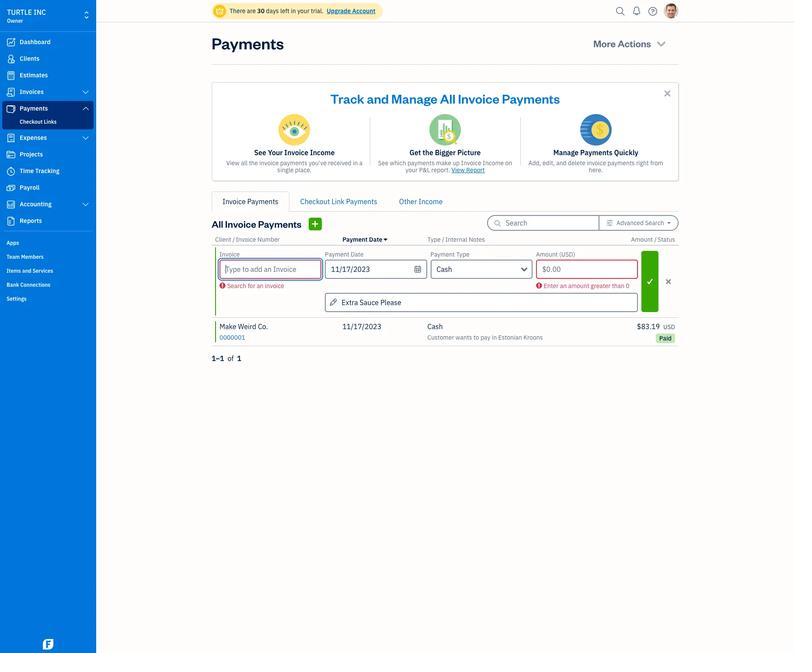 Task type: describe. For each thing, give the bounding box(es) containing it.
are
[[247, 7, 256, 15]]

0 vertical spatial all
[[440, 90, 456, 107]]

0000001 link
[[220, 333, 245, 342]]

invoice for your
[[260, 159, 279, 167]]

view report
[[452, 166, 485, 174]]

invoice inside see which payments make up invoice income on your p&l report.
[[461, 159, 482, 167]]

checkout for checkout link payments
[[300, 197, 330, 206]]

cash customer wants to pay in estonian kroons
[[428, 322, 543, 342]]

reports link
[[2, 214, 94, 229]]

you've
[[309, 159, 327, 167]]

crown image
[[215, 6, 224, 16]]

client
[[215, 236, 231, 244]]

turtle
[[7, 8, 32, 17]]

type button
[[428, 236, 441, 244]]

delete
[[568, 159, 586, 167]]

payment image
[[6, 105, 16, 113]]

reports
[[20, 217, 42, 225]]

all
[[241, 159, 248, 167]]

team members link
[[2, 250, 94, 263]]

more
[[594, 37, 616, 49]]

dashboard link
[[2, 35, 94, 50]]

and for services
[[22, 268, 31, 274]]

payment up "payment date in mm/dd/yyyy format" text field
[[343, 236, 368, 244]]

amount
[[569, 282, 590, 290]]

for
[[248, 282, 255, 290]]

expense image
[[6, 134, 16, 143]]

payment down payment date button
[[325, 251, 349, 259]]

payment down type button on the right
[[431, 251, 455, 259]]

inc
[[34, 8, 46, 17]]

apps link
[[2, 236, 94, 249]]

wants
[[456, 334, 472, 342]]

left
[[280, 7, 290, 15]]

payments inside invoice payments link
[[247, 197, 279, 206]]

manage inside manage payments quickly add, edit, and delete invoice payments right from here.
[[554, 148, 579, 157]]

cash for cash customer wants to pay in estonian kroons
[[428, 322, 443, 331]]

caretdown image inside advanced search dropdown button
[[668, 220, 671, 227]]

cash button
[[431, 260, 533, 279]]

checkout for checkout links
[[20, 119, 43, 125]]

payments inside see which payments make up invoice income on your p&l report.
[[408, 159, 435, 167]]

dashboard
[[20, 38, 51, 46]]

search image
[[614, 5, 628, 18]]

paid
[[660, 335, 672, 343]]

there
[[230, 7, 246, 15]]

received
[[328, 159, 352, 167]]

estimates
[[20, 71, 48, 79]]

time tracking
[[20, 167, 59, 175]]

invoices
[[20, 88, 44, 96]]

tracking
[[35, 167, 59, 175]]

report image
[[6, 217, 16, 226]]

search for an invoice
[[227, 282, 284, 290]]

report.
[[432, 166, 450, 174]]

1 horizontal spatial income
[[419, 197, 443, 206]]

invoice payments link
[[212, 192, 290, 212]]

enter an amount greater than 0
[[544, 282, 630, 290]]

invoices link
[[2, 84, 94, 100]]

clients link
[[2, 51, 94, 67]]

chevrondown image
[[656, 37, 668, 49]]

settings
[[7, 296, 27, 302]]

1–1 of 1
[[212, 354, 241, 363]]

status
[[658, 236, 676, 244]]

than
[[612, 282, 625, 290]]

notifications image
[[630, 2, 644, 20]]

timer image
[[6, 167, 16, 176]]

team members
[[7, 254, 44, 260]]

advanced search button
[[600, 216, 678, 230]]

place.
[[295, 166, 312, 174]]

exclamationcircle image for search
[[220, 282, 226, 289]]

upgrade
[[327, 7, 351, 15]]

links
[[44, 119, 57, 125]]

chevron large down image for invoices
[[82, 89, 90, 96]]

add a new payment image
[[311, 219, 319, 229]]

clients
[[20, 55, 39, 63]]

add,
[[529, 159, 541, 167]]

time
[[20, 167, 34, 175]]

up
[[453, 159, 460, 167]]

payments for add,
[[608, 159, 635, 167]]

close image
[[663, 88, 673, 98]]

payments inside checkout link payments 'link'
[[346, 197, 377, 206]]

Payment date in MM/DD/YYYY format text field
[[325, 260, 427, 279]]

1 vertical spatial payment date
[[325, 251, 364, 259]]

chart image
[[6, 200, 16, 209]]

greater
[[591, 282, 611, 290]]

projects
[[20, 151, 43, 158]]

/ for internal
[[442, 236, 445, 244]]

usd
[[664, 323, 676, 331]]

0 vertical spatial the
[[423, 148, 434, 157]]

get the bigger picture
[[410, 148, 481, 157]]

advanced
[[617, 219, 644, 227]]

payments link
[[2, 101, 94, 117]]

make
[[436, 159, 451, 167]]

bank connections link
[[2, 278, 94, 291]]

kroons
[[524, 334, 543, 342]]

checkout links link
[[4, 117, 92, 127]]

client / invoice number
[[215, 236, 280, 244]]

income inside see which payments make up invoice income on your p&l report.
[[483, 159, 504, 167]]

manage payments quickly image
[[580, 114, 612, 146]]

caretdown image inside payment date button
[[384, 236, 388, 243]]

in for there
[[291, 7, 296, 15]]

co.
[[258, 322, 268, 331]]

1 vertical spatial type
[[457, 251, 470, 259]]

2 an from the left
[[560, 282, 567, 290]]

days
[[266, 7, 279, 15]]

invoice inside see your invoice income view all the invoice payments you've received in a single place.
[[285, 148, 309, 157]]

0 horizontal spatial date
[[351, 251, 364, 259]]

actions
[[618, 37, 651, 49]]

0 horizontal spatial type
[[428, 236, 441, 244]]

30
[[257, 7, 265, 15]]

members
[[21, 254, 44, 260]]

account
[[352, 7, 376, 15]]

expenses link
[[2, 130, 94, 146]]

view inside see your invoice income view all the invoice payments you've received in a single place.
[[226, 159, 240, 167]]

your
[[268, 148, 283, 157]]

of
[[228, 354, 234, 363]]

save image
[[643, 276, 658, 287]]

income inside see your invoice income view all the invoice payments you've received in a single place.
[[310, 148, 335, 157]]

1–1
[[212, 354, 224, 363]]

chevron large down image for payments
[[82, 105, 90, 112]]

picture
[[458, 148, 481, 157]]

search inside dropdown button
[[645, 219, 664, 227]]

your inside see which payments make up invoice income on your p&l report.
[[406, 166, 418, 174]]

upgrade account link
[[325, 7, 376, 15]]

11/17/2023
[[343, 322, 382, 331]]



Task type: locate. For each thing, give the bounding box(es) containing it.
bank connections
[[7, 282, 50, 288]]

in
[[291, 7, 296, 15], [353, 159, 358, 167], [492, 334, 497, 342]]

0 horizontal spatial view
[[226, 159, 240, 167]]

0 horizontal spatial income
[[310, 148, 335, 157]]

client image
[[6, 55, 16, 63]]

the right get
[[423, 148, 434, 157]]

edit,
[[543, 159, 555, 167]]

enter
[[544, 282, 559, 290]]

0 vertical spatial your
[[297, 7, 310, 15]]

chevron large down image down estimates link
[[82, 89, 90, 96]]

invoice right delete
[[587, 159, 607, 167]]

2 horizontal spatial payments
[[608, 159, 635, 167]]

0 vertical spatial date
[[369, 236, 383, 244]]

0 horizontal spatial /
[[233, 236, 235, 244]]

see left "your"
[[254, 148, 266, 157]]

freshbooks image
[[41, 640, 55, 650]]

(usd)
[[560, 251, 576, 259]]

in right pay
[[492, 334, 497, 342]]

0 vertical spatial chevron large down image
[[82, 89, 90, 96]]

1 horizontal spatial exclamationcircle image
[[536, 282, 542, 289]]

other
[[399, 197, 417, 206]]

0 horizontal spatial and
[[22, 268, 31, 274]]

0 horizontal spatial manage
[[392, 90, 438, 107]]

accounting
[[20, 200, 52, 208]]

0 vertical spatial search
[[645, 219, 664, 227]]

in for cash
[[492, 334, 497, 342]]

payments inside payments "link"
[[20, 105, 48, 112]]

estonian
[[499, 334, 522, 342]]

1 vertical spatial all
[[212, 218, 223, 230]]

items and services
[[7, 268, 53, 274]]

1 an from the left
[[257, 282, 264, 290]]

income left on
[[483, 159, 504, 167]]

checkout links
[[20, 119, 57, 125]]

see inside see your invoice income view all the invoice payments you've received in a single place.
[[254, 148, 266, 157]]

get the bigger picture image
[[430, 114, 461, 146]]

1 horizontal spatial your
[[406, 166, 418, 174]]

amount for amount / status
[[631, 236, 653, 244]]

main element
[[0, 0, 118, 654]]

0 horizontal spatial an
[[257, 282, 264, 290]]

all invoice payments
[[212, 218, 302, 230]]

/ for status
[[655, 236, 657, 244]]

1 horizontal spatial an
[[560, 282, 567, 290]]

estimates link
[[2, 68, 94, 84]]

3 / from the left
[[655, 236, 657, 244]]

the
[[423, 148, 434, 157], [249, 159, 258, 167]]

get
[[410, 148, 421, 157]]

payments inside see your invoice income view all the invoice payments you've received in a single place.
[[280, 159, 307, 167]]

0 horizontal spatial amount
[[536, 251, 558, 259]]

invoice image
[[6, 88, 16, 97]]

chevron large down image inside invoices link
[[82, 89, 90, 96]]

all up client
[[212, 218, 223, 230]]

payroll link
[[2, 180, 94, 196]]

payments inside manage payments quickly add, edit, and delete invoice payments right from here.
[[608, 159, 635, 167]]

invoice for payments
[[587, 159, 607, 167]]

and for manage
[[367, 90, 389, 107]]

invoice down "your"
[[260, 159, 279, 167]]

0 horizontal spatial the
[[249, 159, 258, 167]]

amount for amount (usd)
[[536, 251, 558, 259]]

2 exclamationcircle image from the left
[[536, 282, 542, 289]]

chevron large down image
[[82, 135, 90, 142], [82, 201, 90, 208]]

$83.19 usd paid
[[637, 322, 676, 343]]

1 horizontal spatial checkout
[[300, 197, 330, 206]]

1 horizontal spatial and
[[367, 90, 389, 107]]

0 horizontal spatial exclamationcircle image
[[220, 282, 226, 289]]

money image
[[6, 184, 16, 193]]

project image
[[6, 151, 16, 159]]

your left p&l
[[406, 166, 418, 174]]

0 vertical spatial and
[[367, 90, 389, 107]]

expenses
[[20, 134, 47, 142]]

exclamationcircle image left enter
[[536, 282, 542, 289]]

accounting link
[[2, 197, 94, 213]]

1 horizontal spatial the
[[423, 148, 434, 157]]

exclamationcircle image
[[220, 282, 226, 289], [536, 282, 542, 289]]

payments for income
[[280, 159, 307, 167]]

1 vertical spatial your
[[406, 166, 418, 174]]

1 horizontal spatial amount
[[631, 236, 653, 244]]

/ right client
[[233, 236, 235, 244]]

0 horizontal spatial search
[[227, 282, 246, 290]]

dashboard image
[[6, 38, 16, 47]]

1 vertical spatial and
[[557, 159, 567, 167]]

2 chevron large down image from the top
[[82, 201, 90, 208]]

and inside manage payments quickly add, edit, and delete invoice payments right from here.
[[557, 159, 567, 167]]

1 horizontal spatial view
[[452, 166, 465, 174]]

2 horizontal spatial in
[[492, 334, 497, 342]]

0 horizontal spatial see
[[254, 148, 266, 157]]

see left which
[[378, 159, 389, 167]]

see your invoice income image
[[279, 114, 310, 146]]

1 payments from the left
[[280, 159, 307, 167]]

cash up customer
[[428, 322, 443, 331]]

0 vertical spatial checkout
[[20, 119, 43, 125]]

exclamationcircle image for enter
[[536, 282, 542, 289]]

make
[[220, 322, 236, 331]]

cash inside dropdown button
[[437, 265, 452, 274]]

view right the make
[[452, 166, 465, 174]]

amount
[[631, 236, 653, 244], [536, 251, 558, 259]]

settings link
[[2, 292, 94, 305]]

report
[[466, 166, 485, 174]]

all up "get the bigger picture"
[[440, 90, 456, 107]]

estimate image
[[6, 71, 16, 80]]

trial.
[[311, 7, 324, 15]]

1 horizontal spatial search
[[645, 219, 664, 227]]

cash down payment type
[[437, 265, 452, 274]]

1 horizontal spatial type
[[457, 251, 470, 259]]

0 vertical spatial see
[[254, 148, 266, 157]]

items
[[7, 268, 21, 274]]

your
[[297, 7, 310, 15], [406, 166, 418, 174]]

type down internal
[[457, 251, 470, 259]]

0 vertical spatial income
[[310, 148, 335, 157]]

connections
[[20, 282, 50, 288]]

0 vertical spatial chevron large down image
[[82, 135, 90, 142]]

checkout link payments link
[[290, 192, 388, 212]]

0 horizontal spatial your
[[297, 7, 310, 15]]

in right left
[[291, 7, 296, 15]]

date up "payment date in mm/dd/yyyy format" text field
[[369, 236, 383, 244]]

/
[[233, 236, 235, 244], [442, 236, 445, 244], [655, 236, 657, 244]]

1 vertical spatial caretdown image
[[384, 236, 388, 243]]

and right track
[[367, 90, 389, 107]]

view left all
[[226, 159, 240, 167]]

income right other
[[419, 197, 443, 206]]

0 horizontal spatial in
[[291, 7, 296, 15]]

bigger
[[435, 148, 456, 157]]

and right edit,
[[557, 159, 567, 167]]

2 / from the left
[[442, 236, 445, 244]]

payments inside manage payments quickly add, edit, and delete invoice payments right from here.
[[581, 148, 613, 157]]

other income link
[[388, 192, 454, 212]]

invoice inside invoice payments link
[[223, 197, 246, 206]]

a
[[360, 159, 363, 167]]

0 vertical spatial type
[[428, 236, 441, 244]]

0 vertical spatial payment date
[[343, 236, 383, 244]]

0 horizontal spatial checkout
[[20, 119, 43, 125]]

chevron large down image inside payments "link"
[[82, 105, 90, 112]]

payment date up "payment date in mm/dd/yyyy format" text field
[[343, 236, 383, 244]]

which
[[390, 159, 406, 167]]

1 vertical spatial chevron large down image
[[82, 201, 90, 208]]

chevron large down image down checkout links link
[[82, 135, 90, 142]]

advanced search
[[617, 219, 664, 227]]

link
[[332, 197, 345, 206]]

search up amount / status
[[645, 219, 664, 227]]

services
[[33, 268, 53, 274]]

checkout up add a new payment image
[[300, 197, 330, 206]]

caretdown image up status
[[668, 220, 671, 227]]

bank
[[7, 282, 19, 288]]

invoice down invoice text box
[[265, 282, 284, 290]]

1 chevron large down image from the top
[[82, 89, 90, 96]]

see which payments make up invoice income on your p&l report.
[[378, 159, 513, 174]]

1 vertical spatial income
[[483, 159, 504, 167]]

chevron large down image for expenses
[[82, 135, 90, 142]]

and
[[367, 90, 389, 107], [557, 159, 567, 167], [22, 268, 31, 274]]

0 vertical spatial amount
[[631, 236, 653, 244]]

0 horizontal spatial payments
[[280, 159, 307, 167]]

2 horizontal spatial and
[[557, 159, 567, 167]]

2 vertical spatial and
[[22, 268, 31, 274]]

p&l
[[419, 166, 430, 174]]

1
[[237, 354, 241, 363]]

Invoice text field
[[221, 261, 321, 278]]

income up you've
[[310, 148, 335, 157]]

1 chevron large down image from the top
[[82, 135, 90, 142]]

1 horizontal spatial payments
[[408, 159, 435, 167]]

1 horizontal spatial see
[[378, 159, 389, 167]]

see for your
[[254, 148, 266, 157]]

checkout inside 'link'
[[300, 197, 330, 206]]

notes
[[469, 236, 485, 244]]

checkout up expenses
[[20, 119, 43, 125]]

exclamationcircle image left the for
[[220, 282, 226, 289]]

checkout link payments
[[300, 197, 377, 206]]

payments
[[280, 159, 307, 167], [408, 159, 435, 167], [608, 159, 635, 167]]

see inside see which payments make up invoice income on your p&l report.
[[378, 159, 389, 167]]

0 horizontal spatial caretdown image
[[384, 236, 388, 243]]

chevron large down image
[[82, 89, 90, 96], [82, 105, 90, 112]]

date
[[369, 236, 383, 244], [351, 251, 364, 259]]

/ for invoice
[[233, 236, 235, 244]]

1 vertical spatial search
[[227, 282, 246, 290]]

Search text field
[[506, 216, 585, 230]]

turtle inc owner
[[7, 8, 46, 24]]

apps
[[7, 240, 19, 246]]

caretdown image up "payment date in mm/dd/yyyy format" text field
[[384, 236, 388, 243]]

chevron large down image for accounting
[[82, 201, 90, 208]]

your left trial.
[[297, 7, 310, 15]]

1 vertical spatial the
[[249, 159, 258, 167]]

make weird co. 0000001
[[220, 322, 268, 342]]

an right the for
[[257, 282, 264, 290]]

2 horizontal spatial income
[[483, 159, 504, 167]]

1 horizontal spatial date
[[369, 236, 383, 244]]

$83.19
[[637, 322, 660, 331]]

in inside cash customer wants to pay in estonian kroons
[[492, 334, 497, 342]]

income
[[310, 148, 335, 157], [483, 159, 504, 167], [419, 197, 443, 206]]

2 vertical spatial in
[[492, 334, 497, 342]]

cancel image
[[661, 277, 676, 287]]

track and manage all invoice payments
[[331, 90, 560, 107]]

1 vertical spatial cash
[[428, 322, 443, 331]]

amount left (usd)
[[536, 251, 558, 259]]

the right all
[[249, 159, 258, 167]]

/ left status
[[655, 236, 657, 244]]

1 exclamationcircle image from the left
[[220, 282, 226, 289]]

payments down quickly on the right
[[608, 159, 635, 167]]

2 vertical spatial income
[[419, 197, 443, 206]]

1 horizontal spatial all
[[440, 90, 456, 107]]

amount down advanced search
[[631, 236, 653, 244]]

in left a
[[353, 159, 358, 167]]

chevron large down image up reports link
[[82, 201, 90, 208]]

1 vertical spatial date
[[351, 251, 364, 259]]

1 vertical spatial chevron large down image
[[82, 105, 90, 112]]

0 vertical spatial manage
[[392, 90, 438, 107]]

projects link
[[2, 147, 94, 163]]

cash inside cash customer wants to pay in estonian kroons
[[428, 322, 443, 331]]

Amount (USD) text field
[[536, 260, 638, 279]]

0 vertical spatial caretdown image
[[668, 220, 671, 227]]

payments down "your"
[[280, 159, 307, 167]]

0 vertical spatial cash
[[437, 265, 452, 274]]

weird
[[238, 322, 256, 331]]

0 vertical spatial in
[[291, 7, 296, 15]]

and right items
[[22, 268, 31, 274]]

1 vertical spatial see
[[378, 159, 389, 167]]

type / internal notes
[[428, 236, 485, 244]]

payment date button
[[343, 236, 388, 244]]

go to help image
[[646, 5, 660, 18]]

invoice inside see your invoice income view all the invoice payments you've received in a single place.
[[260, 159, 279, 167]]

invoice
[[260, 159, 279, 167], [587, 159, 607, 167], [265, 282, 284, 290]]

type up payment type
[[428, 236, 441, 244]]

from
[[651, 159, 664, 167]]

cash
[[437, 265, 452, 274], [428, 322, 443, 331]]

settings image
[[607, 220, 614, 227]]

1 vertical spatial checkout
[[300, 197, 330, 206]]

date down payment date button
[[351, 251, 364, 259]]

an right enter
[[560, 282, 567, 290]]

to
[[474, 334, 479, 342]]

payment date down payment date button
[[325, 251, 364, 259]]

1 horizontal spatial manage
[[554, 148, 579, 157]]

there are 30 days left in your trial. upgrade account
[[230, 7, 376, 15]]

payments down get
[[408, 159, 435, 167]]

2 payments from the left
[[408, 159, 435, 167]]

0 horizontal spatial all
[[212, 218, 223, 230]]

see for which
[[378, 159, 389, 167]]

the inside see your invoice income view all the invoice payments you've received in a single place.
[[249, 159, 258, 167]]

2 horizontal spatial /
[[655, 236, 657, 244]]

1 vertical spatial in
[[353, 159, 358, 167]]

1 horizontal spatial /
[[442, 236, 445, 244]]

1 vertical spatial manage
[[554, 148, 579, 157]]

2 chevron large down image from the top
[[82, 105, 90, 112]]

cash for cash
[[437, 265, 452, 274]]

number
[[258, 236, 280, 244]]

on
[[506, 159, 513, 167]]

here.
[[589, 166, 603, 174]]

invoice inside manage payments quickly add, edit, and delete invoice payments right from here.
[[587, 159, 607, 167]]

Notes (Optional) text field
[[325, 293, 638, 312]]

caretdown image
[[668, 220, 671, 227], [384, 236, 388, 243]]

in inside see your invoice income view all the invoice payments you've received in a single place.
[[353, 159, 358, 167]]

payroll
[[20, 184, 39, 192]]

1 / from the left
[[233, 236, 235, 244]]

search left the for
[[227, 282, 246, 290]]

right
[[637, 159, 649, 167]]

chevron large down image up checkout links link
[[82, 105, 90, 112]]

and inside 'link'
[[22, 268, 31, 274]]

owner
[[7, 18, 23, 24]]

3 payments from the left
[[608, 159, 635, 167]]

1 horizontal spatial in
[[353, 159, 358, 167]]

1 horizontal spatial caretdown image
[[668, 220, 671, 227]]

checkout inside "main" element
[[20, 119, 43, 125]]

team
[[7, 254, 20, 260]]

see
[[254, 148, 266, 157], [378, 159, 389, 167]]

1 vertical spatial amount
[[536, 251, 558, 259]]

search
[[645, 219, 664, 227], [227, 282, 246, 290]]

/ right type button on the right
[[442, 236, 445, 244]]



Task type: vqa. For each thing, say whether or not it's contained in the screenshot.
Business within and encryption so your business is always safe and secure.
no



